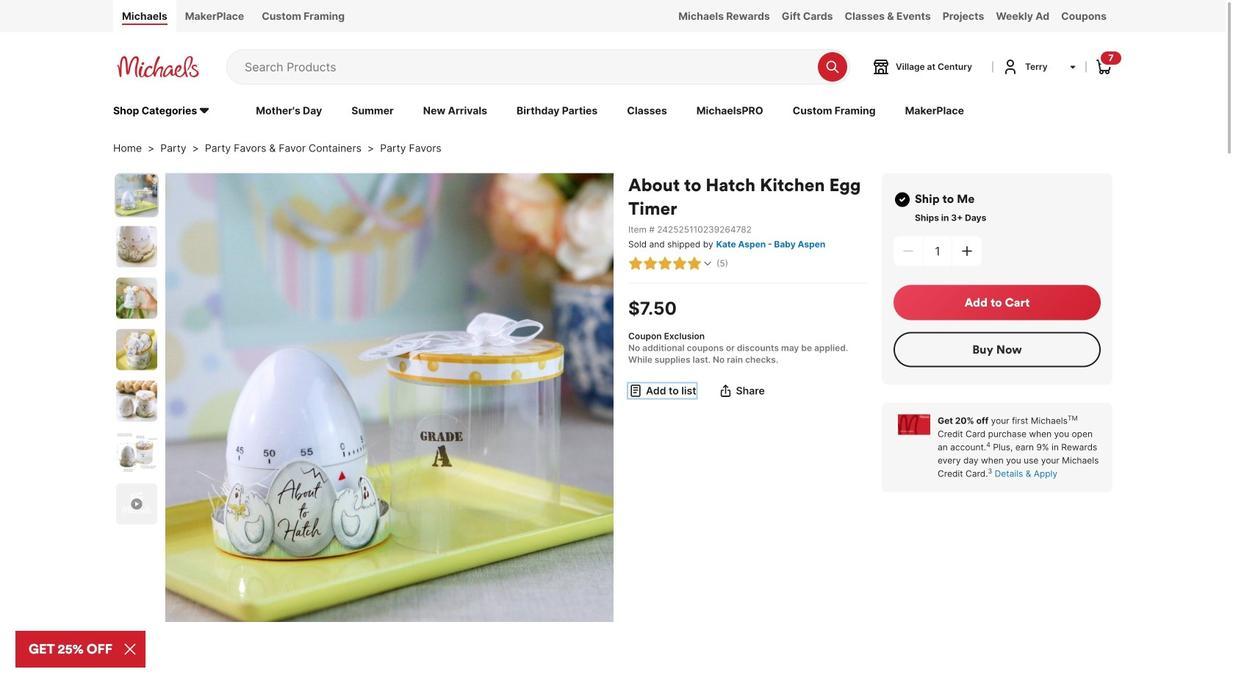 Task type: describe. For each thing, give the bounding box(es) containing it.
search button image
[[826, 59, 840, 74]]

Number Stepper text field
[[924, 237, 952, 266]]



Task type: locate. For each thing, give the bounding box(es) containing it.
button to increment counter for number stepper image
[[960, 244, 975, 259]]

Search Input field
[[245, 50, 811, 84]]

about to hatch kitchen egg timer image
[[165, 173, 614, 622], [116, 175, 157, 216], [116, 226, 157, 267], [116, 278, 157, 319], [116, 329, 157, 370], [116, 381, 157, 422], [116, 432, 157, 473]]

tabler image
[[658, 256, 673, 271], [688, 256, 702, 271], [702, 258, 714, 270]]

tabler image
[[629, 256, 643, 271], [643, 256, 658, 271], [673, 256, 688, 271], [629, 384, 643, 398]]

plcc card logo image
[[899, 414, 931, 435]]



Task type: vqa. For each thing, say whether or not it's contained in the screenshot.
Button To Increment Counter For Number Stepper Image on the right top
yes



